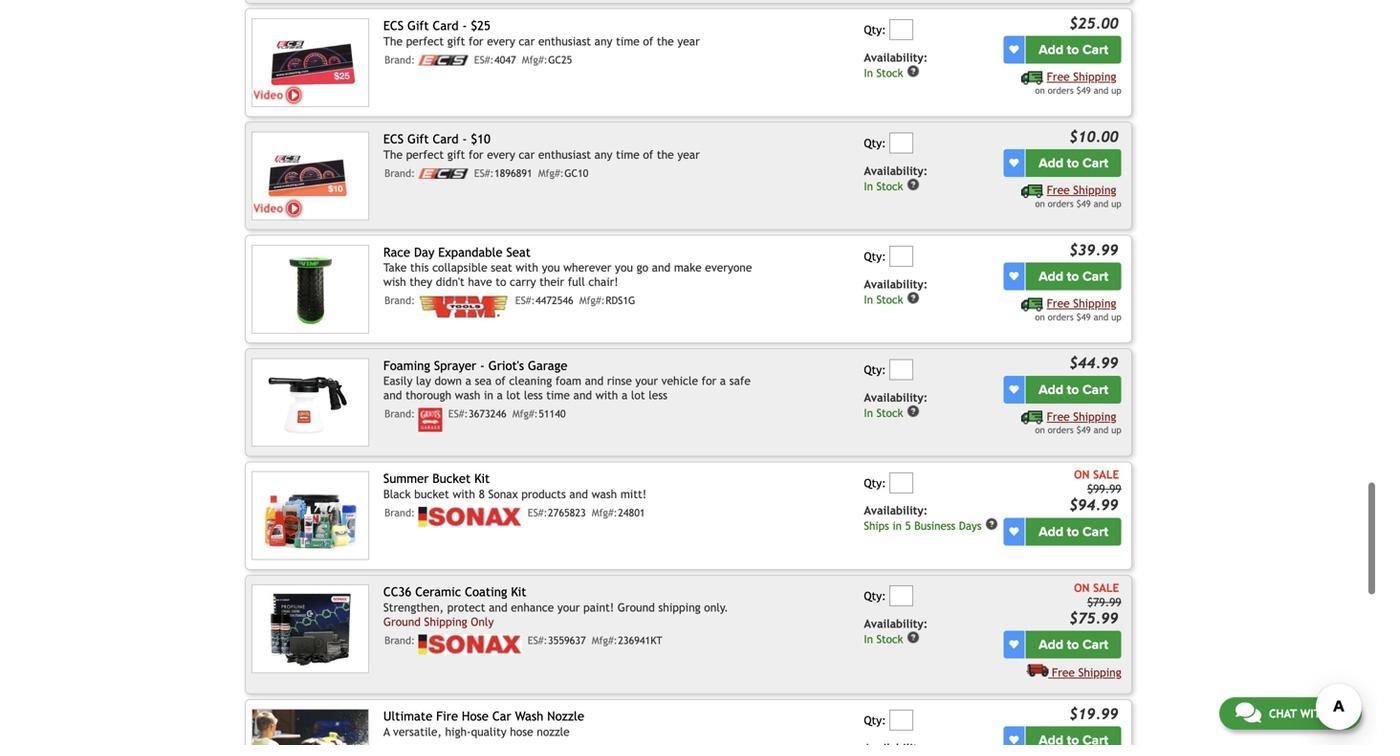 Task type: locate. For each thing, give the bounding box(es) containing it.
3 qty: from the top
[[864, 250, 886, 263]]

2 vertical spatial for
[[702, 374, 717, 388]]

cart for $25.00
[[1083, 42, 1109, 58]]

1 vertical spatial gift
[[407, 131, 429, 146]]

free shipping on orders $49 and up
[[1035, 70, 1122, 96], [1035, 183, 1122, 209], [1035, 296, 1122, 322], [1035, 410, 1122, 435]]

gift inside ecs gift card - $10 the perfect gift for every car enthusiast any time of the year
[[407, 131, 429, 146]]

0 vertical spatial gift
[[407, 18, 429, 33]]

less down the vehicle
[[649, 389, 668, 402]]

2 ecs gift cards - corporate logo image from the top
[[419, 168, 468, 179]]

the down ecs gift card - $10 link
[[384, 148, 403, 161]]

any inside ecs gift card - $10 the perfect gift for every car enthusiast any time of the year
[[595, 148, 613, 161]]

1 brand: from the top
[[385, 54, 415, 66]]

up for $25.00
[[1112, 85, 1122, 96]]

0 vertical spatial card
[[433, 18, 459, 33]]

gift inside ecs gift card - $10 the perfect gift for every car enthusiast any time of the year
[[447, 148, 465, 161]]

1 free shipping on orders $49 and up from the top
[[1035, 70, 1122, 96]]

2 vertical spatial of
[[495, 374, 506, 388]]

$49 up $10.00
[[1077, 85, 1091, 96]]

2 free shipping image from the top
[[1022, 184, 1044, 198]]

up for $44.99
[[1112, 425, 1122, 435]]

2 in from the top
[[864, 180, 873, 193]]

orders
[[1048, 85, 1074, 96], [1048, 198, 1074, 209], [1048, 312, 1074, 322], [1048, 425, 1074, 435]]

time inside ecs gift card - $25 the perfect gift for every car enthusiast any time of the year
[[616, 34, 640, 48]]

2 year from the top
[[678, 148, 700, 161]]

shipping down $10.00
[[1074, 183, 1117, 197]]

sonax - corporate logo image
[[419, 507, 522, 527], [419, 635, 522, 655]]

1 vertical spatial gift
[[447, 148, 465, 161]]

6 add to wish list image from the top
[[1010, 640, 1019, 650]]

the inside ecs gift card - $10 the perfect gift for every car enthusiast any time of the year
[[384, 148, 403, 161]]

$49 for $44.99
[[1077, 425, 1091, 435]]

a
[[465, 374, 472, 388], [720, 374, 726, 388], [497, 389, 503, 402], [622, 389, 628, 402]]

3 availability: from the top
[[864, 277, 928, 291]]

of for $25.00
[[643, 34, 654, 48]]

brand: down ecs gift card - $10 link
[[385, 167, 415, 179]]

your inside cc36 ceramic coating kit strengthen, protect and enhance your paint! ground shipping only. ground shipping only
[[558, 601, 580, 614]]

kit up 8
[[475, 471, 490, 486]]

1 vertical spatial enthusiast
[[538, 148, 591, 161]]

gift
[[447, 34, 465, 48], [447, 148, 465, 161]]

wash inside the summer bucket kit black bucket with 8 sonax products and wash mitt!
[[592, 487, 617, 501]]

es#: 1896891 mfg#: gc10
[[474, 167, 589, 179]]

2 add from the top
[[1039, 155, 1064, 171]]

of inside ecs gift card - $25 the perfect gift for every car enthusiast any time of the year
[[643, 34, 654, 48]]

es#1896891 - gc10 -  ecs gift card - $10 - the perfect gift for every car enthusiast any time of the year - ecs gift cards - audi bmw volkswagen mercedes benz mini porsche image
[[252, 131, 369, 220]]

kit
[[475, 471, 490, 486], [511, 585, 527, 599]]

4 add to wish list image from the top
[[1010, 385, 1019, 394]]

your
[[636, 374, 658, 388], [558, 601, 580, 614]]

add for $44.99
[[1039, 382, 1064, 398]]

- for $10.00
[[463, 131, 467, 146]]

and up $10.00
[[1094, 85, 1109, 96]]

on inside on sale $79.99 $75.99
[[1074, 581, 1090, 595]]

gift left the $25
[[407, 18, 429, 33]]

1 vertical spatial wash
[[592, 487, 617, 501]]

perfect down ecs gift card - $25 link
[[406, 34, 444, 48]]

question sign image for $39.99
[[907, 291, 920, 305]]

5 qty: from the top
[[864, 476, 886, 490]]

- left the $25
[[463, 18, 467, 33]]

0 horizontal spatial wash
[[455, 389, 481, 402]]

1 vertical spatial free shipping image
[[1022, 184, 1044, 198]]

any
[[595, 34, 613, 48], [595, 148, 613, 161]]

mfg#: left 24801
[[592, 507, 618, 519]]

shipping down $25.00
[[1074, 70, 1117, 83]]

2 add to wish list image from the top
[[1010, 158, 1019, 168]]

us
[[1332, 707, 1346, 720]]

the
[[657, 34, 674, 48], [657, 148, 674, 161]]

0 vertical spatial question sign image
[[907, 178, 920, 191]]

up up $10.00
[[1112, 85, 1122, 96]]

ground
[[618, 601, 655, 614], [384, 615, 421, 628]]

shipping for $39.99
[[1074, 296, 1117, 310]]

vehicle
[[662, 374, 698, 388]]

1 the from the top
[[657, 34, 674, 48]]

car
[[519, 34, 535, 48], [519, 148, 535, 161]]

up for $39.99
[[1112, 312, 1122, 322]]

less down cleaning
[[524, 389, 543, 402]]

with
[[516, 261, 539, 274], [596, 389, 618, 402], [453, 487, 475, 501], [1301, 707, 1329, 720]]

4 $49 from the top
[[1077, 425, 1091, 435]]

0 vertical spatial free shipping image
[[1022, 71, 1044, 85]]

1 sonax - corporate logo image from the top
[[419, 507, 522, 527]]

cart down the $75.99
[[1083, 637, 1109, 653]]

4047
[[495, 54, 516, 66]]

enthusiast up the gc10
[[538, 148, 591, 161]]

3 in from the top
[[864, 293, 873, 306]]

availability: for $10.00
[[864, 164, 928, 177]]

4 up from the top
[[1112, 425, 1122, 435]]

add to cart down $44.99
[[1039, 382, 1109, 398]]

with inside the summer bucket kit black bucket with 8 sonax products and wash mitt!
[[453, 487, 475, 501]]

1 ecs from the top
[[384, 18, 404, 33]]

add to wish list image
[[1010, 736, 1019, 745]]

es#2848091 - acc2009 - ultimate fire hose car wash nozzle - a versatile, high-quality hose nozzle - chemical guys - audi bmw volkswagen mercedes benz mini porsche image
[[252, 709, 369, 745]]

card left the $25
[[433, 18, 459, 33]]

0 vertical spatial car
[[519, 34, 535, 48]]

sonax - corporate logo image for $94.99
[[419, 507, 522, 527]]

4 in from the top
[[864, 406, 873, 419]]

sale up the $99.99 in the right of the page
[[1094, 468, 1120, 481]]

2 free shipping on orders $49 and up from the top
[[1035, 183, 1122, 209]]

4 cart from the top
[[1083, 382, 1109, 398]]

1 every from the top
[[487, 34, 515, 48]]

brand: left "griot's - corporate logo"
[[385, 408, 415, 420]]

the
[[384, 34, 403, 48], [384, 148, 403, 161]]

$49 up $44.99
[[1077, 312, 1091, 322]]

free shipping
[[1052, 666, 1122, 679]]

add to cart for $25.00
[[1039, 42, 1109, 58]]

gift inside ecs gift card - $25 the perfect gift for every car enthusiast any time of the year
[[407, 18, 429, 33]]

free shipping on orders $49 and up down $44.99
[[1035, 410, 1122, 435]]

to down seat
[[496, 275, 506, 289]]

add to cart button down $10.00
[[1026, 149, 1122, 177]]

the for $25.00
[[657, 34, 674, 48]]

every inside ecs gift card - $10 the perfect gift for every car enthusiast any time of the year
[[487, 148, 515, 161]]

6 add to cart button from the top
[[1026, 631, 1122, 659]]

cart down $10.00
[[1083, 155, 1109, 171]]

qty: for $25.00
[[864, 23, 886, 36]]

1 vertical spatial sale
[[1094, 581, 1120, 595]]

2 $49 from the top
[[1077, 198, 1091, 209]]

es#: for $25.00
[[474, 54, 494, 66]]

1 qty: from the top
[[864, 23, 886, 36]]

0 vertical spatial ground
[[618, 601, 655, 614]]

card for $25.00
[[433, 18, 459, 33]]

es#: right "griot's - corporate logo"
[[448, 408, 468, 420]]

1 vertical spatial in
[[893, 520, 902, 533]]

add to wish list image for $25.00
[[1010, 45, 1019, 55]]

2765823
[[548, 507, 586, 519]]

1 on from the top
[[1035, 85, 1045, 96]]

in for $10.00
[[864, 180, 873, 193]]

0 vertical spatial gift
[[447, 34, 465, 48]]

time for $10.00
[[616, 148, 640, 161]]

2 the from the top
[[384, 148, 403, 161]]

and up $39.99
[[1094, 198, 1109, 209]]

on
[[1074, 468, 1090, 481], [1074, 581, 1090, 595]]

2 cart from the top
[[1083, 155, 1109, 171]]

6 cart from the top
[[1083, 637, 1109, 653]]

ecs
[[384, 18, 404, 33], [384, 131, 404, 146]]

1 vertical spatial ground
[[384, 615, 421, 628]]

0 vertical spatial time
[[616, 34, 640, 48]]

your right rinse
[[636, 374, 658, 388]]

1 vertical spatial free shipping image
[[1022, 411, 1044, 424]]

2 add to cart from the top
[[1039, 155, 1109, 171]]

make
[[674, 261, 702, 274]]

add to cart button for $39.99
[[1026, 263, 1122, 290]]

time inside ecs gift card - $10 the perfect gift for every car enthusiast any time of the year
[[616, 148, 640, 161]]

1 vertical spatial card
[[433, 131, 459, 146]]

for inside ecs gift card - $25 the perfect gift for every car enthusiast any time of the year
[[469, 34, 484, 48]]

in inside "foaming sprayer - griot's garage easily lay down a sea of cleaning foam and rinse your vehicle for a safe and thorough wash in a lot less time and with a lot less"
[[484, 389, 494, 402]]

perfect inside ecs gift card - $25 the perfect gift for every car enthusiast any time of the year
[[406, 34, 444, 48]]

0 vertical spatial enthusiast
[[538, 34, 591, 48]]

on for $94.99
[[1074, 468, 1090, 481]]

up
[[1112, 85, 1122, 96], [1112, 198, 1122, 209], [1112, 312, 1122, 322], [1112, 425, 1122, 435]]

0 vertical spatial free shipping image
[[1022, 298, 1044, 311]]

1 horizontal spatial you
[[615, 261, 633, 274]]

availability: for $44.99
[[864, 391, 928, 404]]

sea
[[475, 374, 492, 388]]

mfg#: left 51140 on the left bottom of the page
[[513, 408, 538, 420]]

wash up es#: 2765823 mfg#: 24801
[[592, 487, 617, 501]]

to inside race day expandable seat take this collapsible seat with you wherever you go and make everyone wish they didn't have to carry their full chair!
[[496, 275, 506, 289]]

1 horizontal spatial less
[[649, 389, 668, 402]]

1 availability: from the top
[[864, 51, 928, 64]]

1 add from the top
[[1039, 42, 1064, 58]]

ecs gift cards - corporate logo image down ecs gift card - $25 link
[[419, 55, 468, 65]]

0 vertical spatial ecs gift cards - corporate logo image
[[419, 55, 468, 65]]

2 add to cart button from the top
[[1026, 149, 1122, 177]]

card for $10.00
[[433, 131, 459, 146]]

lot up es#: 3673246 mfg#: 51140
[[506, 389, 521, 402]]

stock for $25.00
[[877, 67, 904, 79]]

orders for $44.99
[[1048, 425, 1074, 435]]

mfg#: down chair!
[[580, 295, 605, 307]]

es#4472546 - rds1g - race day expandable seat - take this collapsible seat with you wherever you go and make everyone wish they didn't have to carry their full chair! - vim tools - audi bmw volkswagen mercedes benz mini porsche image
[[252, 245, 369, 334]]

4472546
[[536, 295, 574, 307]]

up up the $99.99 in the right of the page
[[1112, 425, 1122, 435]]

1 lot from the left
[[506, 389, 521, 402]]

3 cart from the top
[[1083, 268, 1109, 285]]

in down sea
[[484, 389, 494, 402]]

- inside ecs gift card - $25 the perfect gift for every car enthusiast any time of the year
[[463, 18, 467, 33]]

every up 4047
[[487, 34, 515, 48]]

1 cart from the top
[[1083, 42, 1109, 58]]

1 any from the top
[[595, 34, 613, 48]]

3 add from the top
[[1039, 268, 1064, 285]]

2 gift from the top
[[407, 131, 429, 146]]

1 vertical spatial every
[[487, 148, 515, 161]]

5 availability: from the top
[[864, 504, 928, 517]]

brand:
[[385, 54, 415, 66], [385, 167, 415, 179], [385, 295, 415, 307], [385, 408, 415, 420], [385, 507, 415, 519], [385, 635, 415, 647]]

qty:
[[864, 23, 886, 36], [864, 136, 886, 150], [864, 250, 886, 263], [864, 363, 886, 376], [864, 476, 886, 490], [864, 590, 886, 603], [864, 714, 886, 727]]

gift for $10.00
[[447, 148, 465, 161]]

1 year from the top
[[678, 34, 700, 48]]

1 sale from the top
[[1094, 468, 1120, 481]]

with inside 'link'
[[1301, 707, 1329, 720]]

comments image
[[1236, 701, 1262, 724]]

es#2765823 - 24801 - summer bucket kit - black bucket with 8 sonax products and wash mitt! - sonax - audi bmw volkswagen mercedes benz mini porsche image
[[252, 471, 369, 560]]

every up 1896891
[[487, 148, 515, 161]]

griot's
[[489, 358, 524, 373]]

availability: for $25.00
[[864, 51, 928, 64]]

paint!
[[584, 601, 614, 614]]

lay
[[416, 374, 431, 388]]

7 qty: from the top
[[864, 714, 886, 727]]

to down $44.99
[[1067, 382, 1079, 398]]

1 vertical spatial your
[[558, 601, 580, 614]]

enthusiast
[[538, 34, 591, 48], [538, 148, 591, 161]]

free for $44.99
[[1047, 410, 1070, 423]]

4 add from the top
[[1039, 382, 1064, 398]]

2 card from the top
[[433, 131, 459, 146]]

perfect down ecs gift card - $10 link
[[406, 148, 444, 161]]

1 free shipping image from the top
[[1022, 71, 1044, 85]]

1 card from the top
[[433, 18, 459, 33]]

to down $10.00
[[1067, 155, 1079, 171]]

mitt!
[[621, 487, 647, 501]]

in inside availability: ships in 5 business days
[[893, 520, 902, 533]]

4 on from the top
[[1035, 425, 1045, 435]]

with down rinse
[[596, 389, 618, 402]]

es#: left 4047
[[474, 54, 494, 66]]

every for $10.00
[[487, 148, 515, 161]]

es#: for $10.00
[[474, 167, 494, 179]]

3 stock from the top
[[877, 293, 904, 306]]

1 vertical spatial sonax - corporate logo image
[[419, 635, 522, 655]]

the inside ecs gift card - $10 the perfect gift for every car enthusiast any time of the year
[[657, 148, 674, 161]]

time inside "foaming sprayer - griot's garage easily lay down a sea of cleaning foam and rinse your vehicle for a safe and thorough wash in a lot less time and with a lot less"
[[546, 389, 570, 402]]

0 horizontal spatial you
[[542, 261, 560, 274]]

on for $10.00
[[1035, 198, 1045, 209]]

with up carry at the top left of the page
[[516, 261, 539, 274]]

1 in from the top
[[864, 67, 873, 79]]

3 on from the top
[[1035, 312, 1045, 322]]

4 stock from the top
[[877, 406, 904, 419]]

0 horizontal spatial lot
[[506, 389, 521, 402]]

you up their
[[542, 261, 560, 274]]

for right the vehicle
[[702, 374, 717, 388]]

2 up from the top
[[1112, 198, 1122, 209]]

3 brand: from the top
[[385, 295, 415, 307]]

every
[[487, 34, 515, 48], [487, 148, 515, 161]]

4 availability: in stock from the top
[[864, 391, 928, 419]]

enthusiast for $10.00
[[538, 148, 591, 161]]

3 $49 from the top
[[1077, 312, 1091, 322]]

availability: in stock
[[864, 51, 928, 79], [864, 164, 928, 193], [864, 277, 928, 306], [864, 391, 928, 419], [864, 617, 928, 646]]

sale
[[1094, 468, 1120, 481], [1094, 581, 1120, 595]]

$49 up $39.99
[[1077, 198, 1091, 209]]

1 vertical spatial the
[[657, 148, 674, 161]]

wash down sea
[[455, 389, 481, 402]]

on
[[1035, 85, 1045, 96], [1035, 198, 1045, 209], [1035, 312, 1045, 322], [1035, 425, 1045, 435]]

1 stock from the top
[[877, 67, 904, 79]]

on for $75.99
[[1074, 581, 1090, 595]]

gc25
[[548, 54, 572, 66]]

1 vertical spatial on
[[1074, 581, 1090, 595]]

2 sonax - corporate logo image from the top
[[419, 635, 522, 655]]

wash inside "foaming sprayer - griot's garage easily lay down a sea of cleaning foam and rinse your vehicle for a safe and thorough wash in a lot less time and with a lot less"
[[455, 389, 481, 402]]

mfg#: left the gc10
[[538, 167, 564, 179]]

perfect for $10.00
[[406, 148, 444, 161]]

ecs gift card - $10 link
[[384, 131, 491, 146]]

orders up $39.99
[[1048, 198, 1074, 209]]

add to cart for $39.99
[[1039, 268, 1109, 285]]

1 add to cart from the top
[[1039, 42, 1109, 58]]

0 vertical spatial in
[[484, 389, 494, 402]]

1 vertical spatial question sign image
[[907, 631, 920, 644]]

0 vertical spatial sale
[[1094, 468, 1120, 481]]

free for $10.00
[[1047, 183, 1070, 197]]

sale inside on sale $99.99 $94.99
[[1094, 468, 1120, 481]]

- inside ecs gift card - $10 the perfect gift for every car enthusiast any time of the year
[[463, 131, 467, 146]]

race
[[384, 245, 410, 260]]

0 vertical spatial for
[[469, 34, 484, 48]]

1 add to wish list image from the top
[[1010, 45, 1019, 55]]

summer bucket kit black bucket with 8 sonax products and wash mitt!
[[384, 471, 647, 501]]

$49
[[1077, 85, 1091, 96], [1077, 198, 1091, 209], [1077, 312, 1091, 322], [1077, 425, 1091, 435]]

for inside "foaming sprayer - griot's garage easily lay down a sea of cleaning foam and rinse your vehicle for a safe and thorough wash in a lot less time and with a lot less"
[[702, 374, 717, 388]]

the inside ecs gift card - $25 the perfect gift for every car enthusiast any time of the year
[[384, 34, 403, 48]]

and up the $99.99 in the right of the page
[[1094, 425, 1109, 435]]

1 question sign image from the top
[[907, 178, 920, 191]]

to
[[1067, 42, 1079, 58], [1067, 155, 1079, 171], [1067, 268, 1079, 285], [496, 275, 506, 289], [1067, 382, 1079, 398], [1067, 524, 1079, 540], [1067, 637, 1079, 653]]

1 vertical spatial year
[[678, 148, 700, 161]]

for inside ecs gift card - $10 the perfect gift for every car enthusiast any time of the year
[[469, 148, 484, 161]]

1 up from the top
[[1112, 85, 1122, 96]]

kit inside cc36 ceramic coating kit strengthen, protect and enhance your paint! ground shipping only. ground shipping only
[[511, 585, 527, 599]]

ecs gift cards - corporate logo image
[[419, 55, 468, 65], [419, 168, 468, 179]]

year for $10.00
[[678, 148, 700, 161]]

0 vertical spatial wash
[[455, 389, 481, 402]]

2 vertical spatial time
[[546, 389, 570, 402]]

add for $10.00
[[1039, 155, 1064, 171]]

sale inside on sale $79.99 $75.99
[[1094, 581, 1120, 595]]

add to cart for $10.00
[[1039, 155, 1109, 171]]

1 horizontal spatial kit
[[511, 585, 527, 599]]

add to wish list image for $39.99
[[1010, 272, 1019, 281]]

on up $79.99
[[1074, 581, 1090, 595]]

gift inside ecs gift card - $25 the perfect gift for every car enthusiast any time of the year
[[447, 34, 465, 48]]

3 availability: in stock from the top
[[864, 277, 928, 306]]

0 vertical spatial on
[[1074, 468, 1090, 481]]

0 vertical spatial your
[[636, 374, 658, 388]]

1 vertical spatial ecs gift cards - corporate logo image
[[419, 168, 468, 179]]

business
[[915, 520, 956, 533]]

1 vertical spatial for
[[469, 148, 484, 161]]

card left the $10
[[433, 131, 459, 146]]

0 vertical spatial year
[[678, 34, 700, 48]]

add to cart button up free shipping
[[1026, 631, 1122, 659]]

perfect inside ecs gift card - $10 the perfect gift for every car enthusiast any time of the year
[[406, 148, 444, 161]]

orders up $10.00
[[1048, 85, 1074, 96]]

and inside race day expandable seat take this collapsible seat with you wherever you go and make everyone wish they didn't have to carry their full chair!
[[652, 261, 671, 274]]

free shipping image for $10.00
[[1022, 184, 1044, 198]]

ecs left the $25
[[384, 18, 404, 33]]

brand: down strengthen,
[[385, 635, 415, 647]]

question sign image
[[907, 65, 920, 78], [907, 291, 920, 305], [907, 404, 920, 418], [985, 518, 999, 531]]

2 every from the top
[[487, 148, 515, 161]]

5 add to cart from the top
[[1039, 524, 1109, 540]]

1 vertical spatial kit
[[511, 585, 527, 599]]

the for $10.00
[[657, 148, 674, 161]]

add
[[1039, 42, 1064, 58], [1039, 155, 1064, 171], [1039, 268, 1064, 285], [1039, 382, 1064, 398], [1039, 524, 1064, 540], [1039, 637, 1064, 653]]

expandable
[[438, 245, 503, 260]]

add to cart button down $25.00
[[1026, 36, 1122, 64]]

1 vertical spatial perfect
[[406, 148, 444, 161]]

0 vertical spatial sonax - corporate logo image
[[419, 507, 522, 527]]

ecs gift card - $25 the perfect gift for every car enthusiast any time of the year
[[384, 18, 700, 48]]

ground down strengthen,
[[384, 615, 421, 628]]

in left the 5
[[893, 520, 902, 533]]

1 horizontal spatial lot
[[631, 389, 645, 402]]

1 vertical spatial the
[[384, 148, 403, 161]]

ecs for $25.00
[[384, 18, 404, 33]]

cart for $44.99
[[1083, 382, 1109, 398]]

3 up from the top
[[1112, 312, 1122, 322]]

1 vertical spatial any
[[595, 148, 613, 161]]

51140
[[539, 408, 566, 420]]

free shipping image for $25.00
[[1022, 71, 1044, 85]]

free down $39.99
[[1047, 296, 1070, 310]]

2 the from the top
[[657, 148, 674, 161]]

es#3673246 - 51140 - foaming sprayer - griot's garage - easily lay down a sea of cleaning foam and rinse your vehicle for a safe and thorough wash in a lot less time and with a lot less - griot's - audi bmw volkswagen mercedes benz mini porsche image
[[252, 358, 369, 447]]

0 vertical spatial perfect
[[406, 34, 444, 48]]

1 orders from the top
[[1048, 85, 1074, 96]]

ceramic
[[415, 585, 461, 599]]

5 availability: in stock from the top
[[864, 617, 928, 646]]

1 enthusiast from the top
[[538, 34, 591, 48]]

4 free shipping on orders $49 and up from the top
[[1035, 410, 1122, 435]]

qty: for $10.00
[[864, 136, 886, 150]]

es#: for $44.99
[[448, 408, 468, 420]]

collapsible
[[433, 261, 488, 274]]

shipping down protect
[[424, 615, 467, 628]]

3 add to cart from the top
[[1039, 268, 1109, 285]]

1 car from the top
[[519, 34, 535, 48]]

nozzle
[[547, 709, 585, 724]]

their
[[540, 275, 565, 289]]

availability: ships in 5 business days
[[864, 504, 982, 533]]

with inside race day expandable seat take this collapsible seat with you wherever you go and make everyone wish they didn't have to carry their full chair!
[[516, 261, 539, 274]]

$75.99
[[1070, 610, 1119, 627]]

add to cart down $39.99
[[1039, 268, 1109, 285]]

sonax - corporate logo image down 8
[[419, 507, 522, 527]]

full
[[568, 275, 585, 289]]

add to wish list image
[[1010, 45, 1019, 55], [1010, 158, 1019, 168], [1010, 272, 1019, 281], [1010, 385, 1019, 394], [1010, 527, 1019, 536], [1010, 640, 1019, 650]]

3673246
[[469, 408, 507, 420]]

any inside ecs gift card - $25 the perfect gift for every car enthusiast any time of the year
[[595, 34, 613, 48]]

card inside ecs gift card - $25 the perfect gift for every car enthusiast any time of the year
[[433, 18, 459, 33]]

1 horizontal spatial your
[[636, 374, 658, 388]]

- up sea
[[480, 358, 485, 373]]

es#: for $39.99
[[515, 295, 535, 307]]

4 add to cart button from the top
[[1026, 376, 1122, 404]]

car inside ecs gift card - $10 the perfect gift for every car enthusiast any time of the year
[[519, 148, 535, 161]]

availability: in stock for $44.99
[[864, 391, 928, 419]]

gift for $25.00
[[407, 18, 429, 33]]

$49 for $10.00
[[1077, 198, 1091, 209]]

0 horizontal spatial kit
[[475, 471, 490, 486]]

year inside ecs gift card - $10 the perfect gift for every car enthusiast any time of the year
[[678, 148, 700, 161]]

cart down $44.99
[[1083, 382, 1109, 398]]

mfg#: left gc25 in the top left of the page
[[522, 54, 548, 66]]

of inside ecs gift card - $10 the perfect gift for every car enthusiast any time of the year
[[643, 148, 654, 161]]

the for $25.00
[[384, 34, 403, 48]]

car for $25.00
[[519, 34, 535, 48]]

on inside on sale $99.99 $94.99
[[1074, 468, 1090, 481]]

0 vertical spatial of
[[643, 34, 654, 48]]

high-
[[445, 725, 471, 738]]

card inside ecs gift card - $10 the perfect gift for every car enthusiast any time of the year
[[433, 131, 459, 146]]

enthusiast inside ecs gift card - $25 the perfect gift for every car enthusiast any time of the year
[[538, 34, 591, 48]]

2 enthusiast from the top
[[538, 148, 591, 161]]

down
[[435, 374, 462, 388]]

brand: down the wish
[[385, 295, 415, 307]]

0 vertical spatial ecs
[[384, 18, 404, 33]]

$10.00
[[1070, 128, 1119, 145]]

1 vertical spatial car
[[519, 148, 535, 161]]

0 vertical spatial the
[[384, 34, 403, 48]]

enthusiast up gc25 in the top left of the page
[[538, 34, 591, 48]]

1 vertical spatial ecs
[[384, 131, 404, 146]]

and inside the summer bucket kit black bucket with 8 sonax products and wash mitt!
[[570, 487, 588, 501]]

2 orders from the top
[[1048, 198, 1074, 209]]

your left paint!
[[558, 601, 580, 614]]

1 gift from the top
[[447, 34, 465, 48]]

wash
[[455, 389, 481, 402], [592, 487, 617, 501]]

0 vertical spatial every
[[487, 34, 515, 48]]

for for $10.00
[[469, 148, 484, 161]]

$94.99
[[1070, 497, 1119, 514]]

with left 8
[[453, 487, 475, 501]]

stock for $39.99
[[877, 293, 904, 306]]

enthusiast inside ecs gift card - $10 the perfect gift for every car enthusiast any time of the year
[[538, 148, 591, 161]]

0 vertical spatial the
[[657, 34, 674, 48]]

ecs gift cards - corporate logo image for $25.00
[[419, 55, 468, 65]]

with left the us
[[1301, 707, 1329, 720]]

0 horizontal spatial less
[[524, 389, 543, 402]]

shipping for $44.99
[[1074, 410, 1117, 423]]

1 horizontal spatial wash
[[592, 487, 617, 501]]

ecs left the $10
[[384, 131, 404, 146]]

free shipping image
[[1022, 298, 1044, 311], [1022, 411, 1044, 424], [1027, 664, 1049, 677]]

0 horizontal spatial in
[[484, 389, 494, 402]]

cart down $25.00
[[1083, 42, 1109, 58]]

mfg#: for $39.99
[[580, 295, 605, 307]]

you left go
[[615, 261, 633, 274]]

0 vertical spatial kit
[[475, 471, 490, 486]]

for down the $25
[[469, 34, 484, 48]]

1 vertical spatial of
[[643, 148, 654, 161]]

ultimate
[[384, 709, 433, 724]]

1 perfect from the top
[[406, 34, 444, 48]]

the inside ecs gift card - $25 the perfect gift for every car enthusiast any time of the year
[[657, 34, 674, 48]]

hose
[[462, 709, 489, 724]]

5 cart from the top
[[1083, 524, 1109, 540]]

ecs gift cards - corporate logo image down ecs gift card - $10 link
[[419, 168, 468, 179]]

up up $39.99
[[1112, 198, 1122, 209]]

2 vertical spatial -
[[480, 358, 485, 373]]

of
[[643, 34, 654, 48], [643, 148, 654, 161], [495, 374, 506, 388]]

2 qty: from the top
[[864, 136, 886, 150]]

orders up $44.99
[[1048, 312, 1074, 322]]

es#: 4472546 mfg#: rds1g
[[515, 295, 635, 307]]

any for $10.00
[[595, 148, 613, 161]]

car up 'es#: 4047 mfg#: gc25'
[[519, 34, 535, 48]]

0 horizontal spatial your
[[558, 601, 580, 614]]

2 gift from the top
[[447, 148, 465, 161]]

kit up enhance
[[511, 585, 527, 599]]

1 vertical spatial -
[[463, 131, 467, 146]]

1 horizontal spatial in
[[893, 520, 902, 533]]

ground up 236941kt
[[618, 601, 655, 614]]

add to cart down $10.00
[[1039, 155, 1109, 171]]

add to cart button down $44.99
[[1026, 376, 1122, 404]]

es#: 3559637 mfg#: 236941kt
[[528, 635, 663, 647]]

brand: for $25.00
[[385, 54, 415, 66]]

5 brand: from the top
[[385, 507, 415, 519]]

None text field
[[890, 19, 914, 40], [890, 133, 914, 154], [890, 246, 914, 267], [890, 19, 914, 40], [890, 133, 914, 154], [890, 246, 914, 267]]

brand: for $10.00
[[385, 167, 415, 179]]

2 availability: from the top
[[864, 164, 928, 177]]

car inside ecs gift card - $25 the perfect gift for every car enthusiast any time of the year
[[519, 34, 535, 48]]

ecs inside ecs gift card - $25 the perfect gift for every car enthusiast any time of the year
[[384, 18, 404, 33]]

1 vertical spatial time
[[616, 148, 640, 161]]

availability:
[[864, 51, 928, 64], [864, 164, 928, 177], [864, 277, 928, 291], [864, 391, 928, 404], [864, 504, 928, 517], [864, 617, 928, 631]]

perfect for $25.00
[[406, 34, 444, 48]]

0 vertical spatial any
[[595, 34, 613, 48]]

0 vertical spatial -
[[463, 18, 467, 33]]

3 free shipping on orders $49 and up from the top
[[1035, 296, 1122, 322]]

sale up $79.99
[[1094, 581, 1120, 595]]

your inside "foaming sprayer - griot's garage easily lay down a sea of cleaning foam and rinse your vehicle for a safe and thorough wash in a lot less time and with a lot less"
[[636, 374, 658, 388]]

2 on from the top
[[1035, 198, 1045, 209]]

free shipping image
[[1022, 71, 1044, 85], [1022, 184, 1044, 198]]

es#3559637 - 236941kt - cc36 ceramic coating kit - strengthen, protect and enhance your paint! ground shipping only. - sonax - audi bmw volkswagen mercedes benz mini porsche image
[[252, 585, 369, 673]]

None text field
[[890, 359, 914, 380], [890, 472, 914, 493], [890, 586, 914, 607], [890, 710, 914, 731], [890, 359, 914, 380], [890, 472, 914, 493], [890, 586, 914, 607], [890, 710, 914, 731]]

1 $49 from the top
[[1077, 85, 1091, 96]]

free shipping on orders $49 and up up $10.00
[[1035, 70, 1122, 96]]

year inside ecs gift card - $25 the perfect gift for every car enthusiast any time of the year
[[678, 34, 700, 48]]

question sign image
[[907, 178, 920, 191], [907, 631, 920, 644]]

brand: down the black
[[385, 507, 415, 519]]

free shipping on orders $49 and up for $25.00
[[1035, 70, 1122, 96]]

ecs inside ecs gift card - $10 the perfect gift for every car enthusiast any time of the year
[[384, 131, 404, 146]]

car up the es#: 1896891 mfg#: gc10 on the top left of the page
[[519, 148, 535, 161]]

lot
[[506, 389, 521, 402], [631, 389, 645, 402]]

add to cart button down $39.99
[[1026, 263, 1122, 290]]

vim tools - corporate logo image
[[419, 295, 509, 319]]

add to cart button
[[1026, 36, 1122, 64], [1026, 149, 1122, 177], [1026, 263, 1122, 290], [1026, 376, 1122, 404], [1026, 518, 1122, 546], [1026, 631, 1122, 659]]

and right go
[[652, 261, 671, 274]]

and left rinse
[[585, 374, 604, 388]]

in
[[484, 389, 494, 402], [893, 520, 902, 533]]

1 ecs gift cards - corporate logo image from the top
[[419, 55, 468, 65]]

shipping
[[1074, 70, 1117, 83], [1074, 183, 1117, 197], [1074, 296, 1117, 310], [1074, 410, 1117, 423], [424, 615, 467, 628], [1079, 666, 1122, 679]]

every inside ecs gift card - $25 the perfect gift for every car enthusiast any time of the year
[[487, 34, 515, 48]]

2 perfect from the top
[[406, 148, 444, 161]]

2 car from the top
[[519, 148, 535, 161]]

2 stock from the top
[[877, 180, 904, 193]]

es#: left 3559637
[[528, 635, 548, 647]]



Task type: vqa. For each thing, say whether or not it's contained in the screenshot.
and in CC36 Ceramic Coating Kit Strengthen, protect and enhance your paint! Ground shipping only. Ground Shipping Only
yes



Task type: describe. For each thing, give the bounding box(es) containing it.
$79.99
[[1088, 596, 1122, 609]]

garage
[[528, 358, 568, 373]]

availability: for $39.99
[[864, 277, 928, 291]]

236941kt
[[618, 635, 663, 647]]

seat
[[491, 261, 512, 274]]

rinse
[[607, 374, 632, 388]]

versatile,
[[393, 725, 442, 738]]

griot's - corporate logo image
[[419, 408, 443, 432]]

gc10
[[565, 167, 589, 179]]

any for $25.00
[[595, 34, 613, 48]]

summer
[[384, 471, 429, 486]]

products
[[522, 487, 566, 501]]

only
[[471, 615, 494, 628]]

availability: in stock for $25.00
[[864, 51, 928, 79]]

on for $44.99
[[1035, 425, 1045, 435]]

6 qty: from the top
[[864, 590, 886, 603]]

question sign image for on sale
[[907, 631, 920, 644]]

add for $25.00
[[1039, 42, 1064, 58]]

foaming sprayer - griot's garage easily lay down a sea of cleaning foam and rinse your vehicle for a safe and thorough wash in a lot less time and with a lot less
[[384, 358, 751, 402]]

add to cart button for $25.00
[[1026, 36, 1122, 64]]

ecs gift cards - corporate logo image for $10.00
[[419, 168, 468, 179]]

$19.99
[[1070, 706, 1119, 723]]

foaming
[[384, 358, 430, 373]]

sale for $75.99
[[1094, 581, 1120, 595]]

on sale $99.99 $94.99
[[1070, 468, 1122, 514]]

sonax - corporate logo image for $75.99
[[419, 635, 522, 655]]

enthusiast for $25.00
[[538, 34, 591, 48]]

foam
[[556, 374, 582, 388]]

3559637
[[548, 635, 586, 647]]

24801
[[618, 507, 645, 519]]

$10
[[471, 131, 491, 146]]

and up $44.99
[[1094, 312, 1109, 322]]

5 stock from the top
[[877, 633, 904, 646]]

$25.00
[[1070, 15, 1119, 32]]

to down $94.99 at bottom right
[[1067, 524, 1079, 540]]

es#: 3673246 mfg#: 51140
[[448, 408, 566, 420]]

to up free shipping
[[1067, 637, 1079, 653]]

and down foam
[[574, 389, 592, 402]]

race day expandable seat link
[[384, 245, 531, 260]]

mfg#: for $25.00
[[522, 54, 548, 66]]

1896891
[[495, 167, 533, 179]]

1 you from the left
[[542, 261, 560, 274]]

shipping inside cc36 ceramic coating kit strengthen, protect and enhance your paint! ground shipping only. ground shipping only
[[424, 615, 467, 628]]

wish
[[384, 275, 406, 289]]

bucket
[[414, 487, 449, 501]]

shipping for $10.00
[[1074, 183, 1117, 197]]

nozzle
[[537, 725, 570, 738]]

car for $10.00
[[519, 148, 535, 161]]

question sign image for $44.99
[[907, 404, 920, 418]]

$39.99
[[1070, 241, 1119, 259]]

availability: in stock for $39.99
[[864, 277, 928, 306]]

sonax
[[488, 487, 518, 501]]

cart for $39.99
[[1083, 268, 1109, 285]]

1 less from the left
[[524, 389, 543, 402]]

6 add from the top
[[1039, 637, 1064, 653]]

protect
[[447, 601, 485, 614]]

and inside cc36 ceramic coating kit strengthen, protect and enhance your paint! ground shipping only. ground shipping only
[[489, 601, 508, 614]]

the for $10.00
[[384, 148, 403, 161]]

with inside "foaming sprayer - griot's garage easily lay down a sea of cleaning foam and rinse your vehicle for a safe and thorough wash in a lot less time and with a lot less"
[[596, 389, 618, 402]]

rds1g
[[606, 295, 635, 307]]

car
[[493, 709, 511, 724]]

sale for $94.99
[[1094, 468, 1120, 481]]

availability: inside availability: ships in 5 business days
[[864, 504, 928, 517]]

mfg#: for $10.00
[[538, 167, 564, 179]]

year for $25.00
[[678, 34, 700, 48]]

on sale $79.99 $75.99
[[1070, 581, 1122, 627]]

5 add to cart button from the top
[[1026, 518, 1122, 546]]

add to wish list image for $10.00
[[1010, 158, 1019, 168]]

gift for $25.00
[[447, 34, 465, 48]]

2 lot from the left
[[631, 389, 645, 402]]

qty: for $19.99
[[864, 714, 886, 727]]

qty: for $44.99
[[864, 363, 886, 376]]

cart for $10.00
[[1083, 155, 1109, 171]]

free shipping on orders $49 and up for $44.99
[[1035, 410, 1122, 435]]

es#: 2765823 mfg#: 24801
[[528, 507, 645, 519]]

- inside "foaming sprayer - griot's garage easily lay down a sea of cleaning foam and rinse your vehicle for a safe and thorough wash in a lot less time and with a lot less"
[[480, 358, 485, 373]]

wash
[[515, 709, 544, 724]]

question sign image for $10.00
[[907, 178, 920, 191]]

$25
[[471, 18, 491, 33]]

shipping up $19.99 at the right bottom of page
[[1079, 666, 1122, 679]]

go
[[637, 261, 649, 274]]

a left sea
[[465, 374, 472, 388]]

sprayer
[[434, 358, 477, 373]]

up for $10.00
[[1112, 198, 1122, 209]]

free shipping image for $39.99
[[1022, 298, 1044, 311]]

ultimate fire hose car wash nozzle link
[[384, 709, 585, 724]]

have
[[468, 275, 492, 289]]

ecs gift card - $25 link
[[384, 18, 491, 33]]

wherever
[[564, 261, 612, 274]]

cc36
[[384, 585, 412, 599]]

add to wish list image for $44.99
[[1010, 385, 1019, 394]]

foaming sprayer - griot's garage link
[[384, 358, 568, 373]]

every for $25.00
[[487, 34, 515, 48]]

in for $25.00
[[864, 67, 873, 79]]

2 you from the left
[[615, 261, 633, 274]]

free for $39.99
[[1047, 296, 1070, 310]]

5 add to wish list image from the top
[[1010, 527, 1019, 536]]

brand: for $44.99
[[385, 408, 415, 420]]

add to cart button for $44.99
[[1026, 376, 1122, 404]]

orders for $39.99
[[1048, 312, 1074, 322]]

ecs gift card - $10 the perfect gift for every car enthusiast any time of the year
[[384, 131, 700, 161]]

6 availability: from the top
[[864, 617, 928, 631]]

5
[[905, 520, 911, 533]]

0 horizontal spatial ground
[[384, 615, 421, 628]]

a up es#: 3673246 mfg#: 51140
[[497, 389, 503, 402]]

chat with us
[[1269, 707, 1346, 720]]

es#: down products at left bottom
[[528, 507, 548, 519]]

es#: 4047 mfg#: gc25
[[474, 54, 572, 66]]

a down rinse
[[622, 389, 628, 402]]

to down $39.99
[[1067, 268, 1079, 285]]

$44.99
[[1070, 355, 1119, 372]]

free shipping on orders $49 and up for $39.99
[[1035, 296, 1122, 322]]

stock for $10.00
[[877, 180, 904, 193]]

chat with us link
[[1220, 697, 1362, 730]]

coating
[[465, 585, 507, 599]]

cc36 ceramic coating kit link
[[384, 585, 527, 599]]

and down easily
[[384, 389, 402, 402]]

everyone
[[705, 261, 752, 274]]

cleaning
[[509, 374, 552, 388]]

days
[[959, 520, 982, 533]]

chat
[[1269, 707, 1297, 720]]

orders for $10.00
[[1048, 198, 1074, 209]]

add to cart button for $10.00
[[1026, 149, 1122, 177]]

seat
[[507, 245, 531, 260]]

day
[[414, 245, 435, 260]]

of inside "foaming sprayer - griot's garage easily lay down a sea of cleaning foam and rinse your vehicle for a safe and thorough wash in a lot less time and with a lot less"
[[495, 374, 506, 388]]

enhance
[[511, 601, 554, 614]]

strengthen,
[[384, 601, 444, 614]]

$49 for $25.00
[[1077, 85, 1091, 96]]

quality
[[471, 725, 507, 738]]

bucket
[[433, 471, 471, 486]]

summer bucket kit link
[[384, 471, 490, 486]]

to down $25.00
[[1067, 42, 1079, 58]]

this
[[410, 261, 429, 274]]

- for $25.00
[[463, 18, 467, 33]]

mfg#: for $44.99
[[513, 408, 538, 420]]

time for $25.00
[[616, 34, 640, 48]]

a left safe
[[720, 374, 726, 388]]

brand: for $39.99
[[385, 295, 415, 307]]

1 horizontal spatial ground
[[618, 601, 655, 614]]

carry
[[510, 275, 536, 289]]

race day expandable seat take this collapsible seat with you wherever you go and make everyone wish they didn't have to carry their full chair!
[[384, 245, 752, 289]]

mfg#: down paint!
[[592, 635, 618, 647]]

8
[[479, 487, 485, 501]]

gift for $10.00
[[407, 131, 429, 146]]

safe
[[730, 374, 751, 388]]

2 vertical spatial free shipping image
[[1027, 664, 1049, 677]]

availability: in stock for $10.00
[[864, 164, 928, 193]]

free shipping on orders $49 and up for $10.00
[[1035, 183, 1122, 209]]

shipping
[[659, 601, 701, 614]]

kit inside the summer bucket kit black bucket with 8 sonax products and wash mitt!
[[475, 471, 490, 486]]

6 brand: from the top
[[385, 635, 415, 647]]

free shipping image for $44.99
[[1022, 411, 1044, 424]]

5 in from the top
[[864, 633, 873, 646]]

didn't
[[436, 275, 465, 289]]

on for $25.00
[[1035, 85, 1045, 96]]

ecs for $10.00
[[384, 131, 404, 146]]

for for $25.00
[[469, 34, 484, 48]]

qty: for $39.99
[[864, 250, 886, 263]]

$99.99
[[1088, 482, 1122, 496]]

$49 for $39.99
[[1077, 312, 1091, 322]]

es#4047 - gc25 -  ecs gift card - $25 - the perfect gift for every car enthusiast any time of the year - ecs gift cards - audi bmw volkswagen mercedes benz mini porsche image
[[252, 18, 369, 107]]

fire
[[436, 709, 458, 724]]

of for $10.00
[[643, 148, 654, 161]]

in for $44.99
[[864, 406, 873, 419]]

in for $39.99
[[864, 293, 873, 306]]

6 add to cart from the top
[[1039, 637, 1109, 653]]

stock for $44.99
[[877, 406, 904, 419]]

free up $19.99 at the right bottom of page
[[1052, 666, 1075, 679]]

cc36 ceramic coating kit strengthen, protect and enhance your paint! ground shipping only. ground shipping only
[[384, 585, 729, 628]]

question sign image for $25.00
[[907, 65, 920, 78]]

2 less from the left
[[649, 389, 668, 402]]

chair!
[[589, 275, 619, 289]]

easily
[[384, 374, 413, 388]]

5 add from the top
[[1039, 524, 1064, 540]]



